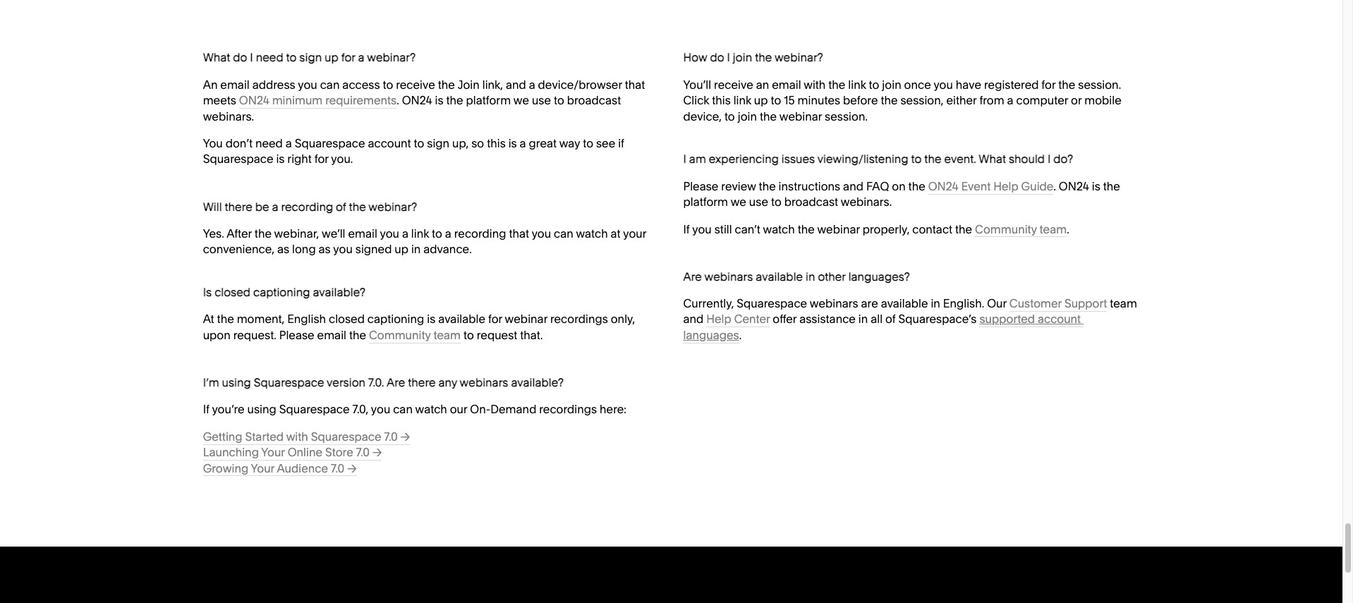 Task type: vqa. For each thing, say whether or not it's contained in the screenshot.
register
no



Task type: locate. For each thing, give the bounding box(es) containing it.
1 vertical spatial webinars.
[[841, 195, 892, 209]]

.
[[397, 93, 399, 107], [1054, 179, 1056, 193], [1067, 222, 1070, 236], [739, 328, 745, 342]]

2 horizontal spatial →
[[401, 430, 410, 444]]

i left am
[[683, 152, 687, 166]]

community team to request that.
[[369, 328, 543, 342]]

need right 'don't'
[[255, 136, 283, 150]]

0 vertical spatial 7.0
[[384, 430, 398, 444]]

an
[[756, 77, 769, 92]]

squarespace's
[[899, 312, 977, 326]]

growing your audience 7.0 → link
[[203, 461, 357, 477]]

platform down the link,
[[466, 93, 511, 107]]

2 horizontal spatial team
[[1110, 296, 1137, 311]]

we for an email address you can access to receive the join link, and a device/browser that meets
[[514, 93, 529, 107]]

yes. after the webinar, we'll email you a link to a recording that you can watch at your convenience, as long as you signed up in advance.
[[203, 226, 649, 256]]

right
[[287, 152, 312, 166]]

with up launching your online store 7.0 → link
[[286, 430, 308, 444]]

1 horizontal spatial there
[[408, 375, 436, 390]]

use
[[532, 93, 551, 107], [749, 195, 768, 209]]

launching
[[203, 445, 259, 460]]

1 horizontal spatial as
[[319, 242, 331, 256]]

1 vertical spatial and
[[843, 179, 864, 193]]

community team link down the guide
[[975, 222, 1067, 237]]

0 horizontal spatial use
[[532, 93, 551, 107]]

do?
[[1054, 152, 1073, 166]]

platform
[[466, 93, 511, 107], [683, 195, 728, 209]]

1 vertical spatial are
[[387, 375, 405, 390]]

can inside yes. after the webinar, we'll email you a link to a recording that you can watch at your convenience, as long as you signed up in advance.
[[554, 226, 574, 241]]

1 vertical spatial we
[[731, 195, 747, 209]]

7.0 down the store at the bottom
[[331, 461, 345, 475]]

2 horizontal spatial 7.0
[[384, 430, 398, 444]]

need up address
[[256, 50, 283, 64]]

sign left up,
[[427, 136, 450, 150]]

platform for an email address you can access to receive the join link, and a device/browser that meets
[[466, 93, 511, 107]]

recording up webinar,
[[281, 199, 333, 213]]

we down please review
[[731, 195, 747, 209]]

for inside you don't need a squarespace account to sign up, so this is a great way to see if squarespace is right for you.
[[314, 152, 329, 166]]

see
[[596, 136, 615, 150]]

to right access
[[383, 77, 393, 92]]

1 horizontal spatial what
[[979, 152, 1006, 166]]

can up on24 minimum requirements
[[320, 77, 340, 92]]

email up the 15
[[772, 77, 801, 92]]

this inside you don't need a squarespace account to sign up, so this is a great way to see if squarespace is right for you.
[[487, 136, 506, 150]]

use for an email address you can access to receive the join link, and a device/browser that meets
[[532, 93, 551, 107]]

2 vertical spatial link
[[411, 226, 429, 241]]

1 horizontal spatial and
[[683, 312, 704, 326]]

1 horizontal spatial →
[[373, 445, 382, 460]]

faq
[[866, 179, 889, 193]]

of up we'll
[[336, 199, 346, 213]]

→
[[401, 430, 410, 444], [373, 445, 382, 460], [347, 461, 357, 475]]

for inside you'll receive an email with the link to join once you have registered for the session. click this link up to 15 minutes before the session, either from a computer or mobile device, to join the webinar session.
[[1042, 77, 1056, 92]]

account down requirements
[[368, 136, 411, 150]]

1 vertical spatial need
[[255, 136, 283, 150]]

receive inside an email address you can access to receive the join link, and a device/browser that meets
[[396, 77, 435, 92]]

0 horizontal spatial community
[[369, 328, 431, 342]]

in left advance.
[[411, 242, 421, 256]]

1 horizontal spatial webinars
[[705, 269, 753, 283]]

that
[[625, 77, 645, 92], [509, 226, 529, 241]]

mobile
[[1085, 93, 1122, 107]]

the
[[755, 50, 772, 64], [438, 77, 455, 92], [829, 77, 846, 92], [1059, 77, 1076, 92], [446, 93, 463, 107], [881, 93, 898, 107], [760, 109, 777, 123], [925, 152, 942, 166], [759, 179, 776, 193], [909, 179, 926, 193], [1103, 179, 1120, 193], [349, 199, 366, 213], [798, 222, 815, 236], [955, 222, 973, 236], [255, 226, 272, 241], [217, 312, 234, 326], [349, 328, 366, 342]]

are up currently,
[[683, 269, 702, 283]]

up right signed
[[395, 242, 409, 256]]

join left once
[[882, 77, 902, 92]]

event
[[961, 179, 991, 193]]

our
[[450, 403, 467, 417]]

device/browser
[[538, 77, 622, 92]]

1 horizontal spatial recording
[[454, 226, 506, 241]]

is up you don't need a squarespace account to sign up, so this is a great way to see if squarespace is right for you.
[[435, 93, 444, 107]]

webinars. down please review the instructions and faq on the on24 event help guide
[[841, 195, 892, 209]]

watch left our
[[415, 403, 447, 417]]

platform down please review
[[683, 195, 728, 209]]

. on24 is the platform we use to broadcast webinars. for on24 event help guide
[[683, 179, 1123, 209]]

0 horizontal spatial recording
[[281, 199, 333, 213]]

7.0.
[[368, 375, 384, 390]]

0 vertical spatial need
[[256, 50, 283, 64]]

1 vertical spatial account
[[1038, 312, 1081, 326]]

meets
[[203, 93, 236, 107]]

7.0,
[[352, 403, 368, 417]]

. on24 is the platform we use to broadcast webinars. up you don't need a squarespace account to sign up, so this is a great way to see if squarespace is right for you.
[[203, 93, 624, 123]]

this up 'device,'
[[712, 93, 731, 107]]

what
[[203, 50, 230, 64], [979, 152, 1006, 166]]

receive left an
[[714, 77, 753, 92]]

email up signed
[[348, 226, 377, 241]]

webinar?
[[367, 50, 416, 64], [775, 50, 823, 64], [369, 199, 417, 213]]

for
[[341, 50, 355, 64], [1042, 77, 1056, 92], [314, 152, 329, 166], [488, 312, 502, 326]]

advance.
[[424, 242, 472, 256]]

to left the 15
[[771, 93, 781, 107]]

0 horizontal spatial available?
[[313, 285, 366, 299]]

1 receive from the left
[[396, 77, 435, 92]]

recordings left only,
[[550, 312, 608, 326]]

use down device/browser
[[532, 93, 551, 107]]

join down an
[[738, 109, 757, 123]]

join right the how
[[733, 50, 752, 64]]

1 vertical spatial community team link
[[369, 328, 461, 343]]

as
[[277, 242, 289, 256], [319, 242, 331, 256]]

7.0 right the store at the bottom
[[356, 445, 370, 460]]

2 horizontal spatial available
[[881, 296, 928, 311]]

0 horizontal spatial team
[[434, 328, 461, 342]]

1 vertical spatial sign
[[427, 136, 450, 150]]

1 horizontal spatial broadcast
[[784, 195, 838, 209]]

event.
[[944, 152, 976, 166]]

available? up demand in the bottom of the page
[[511, 375, 564, 390]]

0 vertical spatial and
[[506, 77, 526, 92]]

1 vertical spatial of
[[886, 312, 896, 326]]

what up the an
[[203, 50, 230, 64]]

with
[[804, 77, 826, 92], [286, 430, 308, 444]]

recording up advance.
[[454, 226, 506, 241]]

do right the how
[[710, 50, 724, 64]]

demand
[[491, 403, 537, 417]]

email inside an email address you can access to receive the join link, and a device/browser that meets
[[220, 77, 250, 92]]

1 horizontal spatial session.
[[1078, 77, 1121, 92]]

up inside you'll receive an email with the link to join once you have registered for the session. click this link up to 15 minutes before the session, either from a computer or mobile device, to join the webinar session.
[[754, 93, 768, 107]]

webinar up that.
[[505, 312, 548, 326]]

there left any
[[408, 375, 436, 390]]

on24 down event. at right top
[[928, 179, 959, 193]]

2 vertical spatial →
[[347, 461, 357, 475]]

2 vertical spatial team
[[434, 328, 461, 342]]

team up any
[[434, 328, 461, 342]]

to left request
[[464, 328, 474, 342]]

currently, squarespace webinars are available in english. our customer support
[[683, 296, 1107, 311]]

supported account languages link
[[683, 312, 1084, 343]]

you
[[203, 136, 223, 150]]

available?
[[313, 285, 366, 299], [511, 375, 564, 390]]

store
[[325, 445, 353, 460]]

session. down before
[[825, 109, 868, 123]]

2 vertical spatial 7.0
[[331, 461, 345, 475]]

session,
[[901, 93, 944, 107]]

email down english
[[317, 328, 346, 342]]

on24
[[239, 93, 269, 107], [402, 93, 432, 107], [928, 179, 959, 193], [1059, 179, 1089, 193]]

on24 up you don't need a squarespace account to sign up, so this is a great way to see if squarespace is right for you.
[[402, 93, 432, 107]]

as down we'll
[[319, 242, 331, 256]]

audience
[[277, 461, 328, 475]]

use up can't at the right of page
[[749, 195, 768, 209]]

1 horizontal spatial available?
[[511, 375, 564, 390]]

i up address
[[250, 50, 253, 64]]

session.
[[1078, 77, 1121, 92], [825, 109, 868, 123]]

1 vertical spatial use
[[749, 195, 768, 209]]

to
[[286, 50, 297, 64], [383, 77, 393, 92], [869, 77, 880, 92], [554, 93, 564, 107], [771, 93, 781, 107], [725, 109, 735, 123], [414, 136, 424, 150], [583, 136, 593, 150], [911, 152, 922, 166], [771, 195, 782, 209], [432, 226, 442, 241], [464, 328, 474, 342]]

. on24 is the platform we use to broadcast webinars. up properly, on the right top of the page
[[683, 179, 1123, 209]]

2 receive from the left
[[714, 77, 753, 92]]

community team link for .
[[975, 222, 1067, 237]]

2 vertical spatial can
[[393, 403, 413, 417]]

available up community team to request that.
[[438, 312, 486, 326]]

device,
[[683, 109, 722, 123]]

a inside an email address you can access to receive the join link, and a device/browser that meets
[[529, 77, 535, 92]]

if
[[618, 136, 624, 150]]

0 vertical spatial what
[[203, 50, 230, 64]]

account inside supported account languages
[[1038, 312, 1081, 326]]

watch
[[763, 222, 795, 236], [576, 226, 608, 241], [415, 403, 447, 417]]

watch right can't at the right of page
[[763, 222, 795, 236]]

request.
[[233, 328, 277, 342]]

need
[[256, 50, 283, 64], [255, 136, 283, 150]]

if
[[683, 222, 690, 236], [203, 403, 209, 417]]

0 horizontal spatial community team link
[[369, 328, 461, 343]]

using right the i'm
[[222, 375, 251, 390]]

0 horizontal spatial account
[[368, 136, 411, 150]]

0 horizontal spatial webinars.
[[203, 109, 254, 123]]

1 vertical spatial can
[[554, 226, 574, 241]]

for up the computer
[[1042, 77, 1056, 92]]

1 horizontal spatial are
[[683, 269, 702, 283]]

join
[[733, 50, 752, 64], [882, 77, 902, 92], [738, 109, 757, 123]]

up
[[325, 50, 339, 64], [754, 93, 768, 107], [395, 242, 409, 256]]

1 horizontal spatial community team link
[[975, 222, 1067, 237]]

you'll
[[683, 77, 711, 92]]

receive inside you'll receive an email with the link to join once you have registered for the session. click this link up to 15 minutes before the session, either from a computer or mobile device, to join the webinar session.
[[714, 77, 753, 92]]

0 vertical spatial use
[[532, 93, 551, 107]]

2 vertical spatial up
[[395, 242, 409, 256]]

closed right is
[[215, 285, 251, 299]]

assistance
[[800, 312, 856, 326]]

help right event at right top
[[994, 179, 1019, 193]]

0 horizontal spatial what
[[203, 50, 230, 64]]

community team link up i'm using squarespace version 7.0. are there any webinars available?
[[369, 328, 461, 343]]

0 vertical spatial session.
[[1078, 77, 1121, 92]]

0 vertical spatial team
[[1040, 222, 1067, 236]]

0 horizontal spatial available
[[438, 312, 486, 326]]

0 horizontal spatial can
[[320, 77, 340, 92]]

2 do from the left
[[710, 50, 724, 64]]

squarespace up the store at the bottom
[[311, 430, 381, 444]]

0 horizontal spatial captioning
[[253, 285, 310, 299]]

webinar? up access
[[367, 50, 416, 64]]

webinars. for on24 event help guide
[[841, 195, 892, 209]]

captioning up community team to request that.
[[368, 312, 424, 326]]

this right so
[[487, 136, 506, 150]]

0 vertical spatial there
[[225, 199, 252, 213]]

1 vertical spatial available?
[[511, 375, 564, 390]]

the inside an email address you can access to receive the join link, and a device/browser that meets
[[438, 77, 455, 92]]

1 horizontal spatial closed
[[329, 312, 365, 326]]

1 vertical spatial up
[[754, 93, 768, 107]]

closed inside at the moment, english closed captioning is available for webinar recordings only, upon request. please email the
[[329, 312, 365, 326]]

recordings left here:
[[539, 403, 597, 417]]

we'll
[[322, 226, 345, 241]]

0 horizontal spatial receive
[[396, 77, 435, 92]]

an email address you can access to receive the join link, and a device/browser that meets
[[203, 77, 648, 107]]

that inside yes. after the webinar, we'll email you a link to a recording that you can watch at your convenience, as long as you signed up in advance.
[[509, 226, 529, 241]]

1 vertical spatial webinars
[[810, 296, 859, 311]]

0 vertical spatial webinars
[[705, 269, 753, 283]]

community up i'm using squarespace version 7.0. are there any webinars available?
[[369, 328, 431, 342]]

0 horizontal spatial this
[[487, 136, 506, 150]]

0 vertical spatial community team link
[[975, 222, 1067, 237]]

0 vertical spatial up
[[325, 50, 339, 64]]

is up community team to request that.
[[427, 312, 436, 326]]

squarespace inside getting started with squarespace 7.0 → launching your online store 7.0 → growing your audience 7.0 →
[[311, 430, 381, 444]]

community team link
[[975, 222, 1067, 237], [369, 328, 461, 343]]

available up supported account languages at the right bottom of page
[[881, 296, 928, 311]]

webinar inside at the moment, english closed captioning is available for webinar recordings only, upon request. please email the
[[505, 312, 548, 326]]

available? up english
[[313, 285, 366, 299]]

1 vertical spatial captioning
[[368, 312, 424, 326]]

2 vertical spatial webinar
[[505, 312, 548, 326]]

0 horizontal spatial watch
[[415, 403, 447, 417]]

broadcast down device/browser
[[567, 93, 621, 107]]

squarespace
[[295, 136, 365, 150], [203, 152, 273, 166], [737, 296, 807, 311], [254, 375, 324, 390], [279, 403, 350, 417], [311, 430, 381, 444]]

1 horizontal spatial up
[[395, 242, 409, 256]]

1 horizontal spatial do
[[710, 50, 724, 64]]

for left "you."
[[314, 152, 329, 166]]

on24 down address
[[239, 93, 269, 107]]

help center link
[[707, 312, 770, 328]]

is right the guide
[[1092, 179, 1101, 193]]

0 horizontal spatial 7.0
[[331, 461, 345, 475]]

online
[[288, 445, 323, 460]]

the inside yes. after the webinar, we'll email you a link to a recording that you can watch at your convenience, as long as you signed up in advance.
[[255, 226, 272, 241]]

1 horizontal spatial help
[[994, 179, 1019, 193]]

captioning inside at the moment, english closed captioning is available for webinar recordings only, upon request. please email the
[[368, 312, 424, 326]]

if for if you're using squarespace 7.0, you can watch our on-demand recordings here:
[[203, 403, 209, 417]]

7.0
[[384, 430, 398, 444], [356, 445, 370, 460], [331, 461, 345, 475]]

are right 7.0. at the bottom
[[387, 375, 405, 390]]

1 horizontal spatial sign
[[427, 136, 450, 150]]

footer
[[0, 547, 1343, 603]]

2 vertical spatial available
[[438, 312, 486, 326]]

0 vertical spatial . on24 is the platform we use to broadcast webinars.
[[203, 93, 624, 123]]

viewing/listening
[[818, 152, 909, 166]]

way
[[559, 136, 580, 150]]

webinar left properly, on the right top of the page
[[817, 222, 860, 236]]

i right the how
[[727, 50, 730, 64]]

can down i'm using squarespace version 7.0. are there any webinars available?
[[393, 403, 413, 417]]

1 horizontal spatial watch
[[576, 226, 608, 241]]

instructions
[[779, 179, 841, 193]]

captioning up moment,
[[253, 285, 310, 299]]

1 vertical spatial broadcast
[[784, 195, 838, 209]]

0 vertical spatial this
[[712, 93, 731, 107]]

other
[[818, 269, 846, 283]]

webinars up assistance
[[810, 296, 859, 311]]

closed
[[215, 285, 251, 299], [329, 312, 365, 326]]

email inside at the moment, english closed captioning is available for webinar recordings only, upon request. please email the
[[317, 328, 346, 342]]

do for what
[[233, 50, 247, 64]]

team and
[[683, 296, 1140, 326]]

0 horizontal spatial that
[[509, 226, 529, 241]]

webinars. down the meets
[[203, 109, 254, 123]]

1 vertical spatial your
[[251, 461, 275, 475]]

7.0 down 'if you're using squarespace 7.0, you can watch our on-demand recordings here:'
[[384, 430, 398, 444]]

in inside yes. after the webinar, we'll email you a link to a recording that you can watch at your convenience, as long as you signed up in advance.
[[411, 242, 421, 256]]

watch left at
[[576, 226, 608, 241]]

link
[[848, 77, 866, 92], [734, 93, 751, 107], [411, 226, 429, 241]]

to inside an email address you can access to receive the join link, and a device/browser that meets
[[383, 77, 393, 92]]

1 do from the left
[[233, 50, 247, 64]]

on
[[892, 179, 906, 193]]

to left up,
[[414, 136, 424, 150]]

to left event. at right top
[[911, 152, 922, 166]]

do for how
[[710, 50, 724, 64]]

to up advance.
[[432, 226, 442, 241]]

0 vertical spatial that
[[625, 77, 645, 92]]

team right support
[[1110, 296, 1137, 311]]

→ down 'if you're using squarespace 7.0, you can watch our on-demand recordings here:'
[[401, 430, 410, 444]]

and inside 'team and'
[[683, 312, 704, 326]]

community down on24 event help guide link
[[975, 222, 1037, 236]]

and right the link,
[[506, 77, 526, 92]]

is left great
[[509, 136, 517, 150]]

this
[[712, 93, 731, 107], [487, 136, 506, 150]]

2 horizontal spatial up
[[754, 93, 768, 107]]

0 horizontal spatial if
[[203, 403, 209, 417]]

with inside getting started with squarespace 7.0 → launching your online store 7.0 → growing your audience 7.0 →
[[286, 430, 308, 444]]

1 vertical spatial link
[[734, 93, 751, 107]]

don't
[[226, 136, 253, 150]]

1 vertical spatial this
[[487, 136, 506, 150]]

english
[[287, 312, 326, 326]]

up down an
[[754, 93, 768, 107]]

only,
[[611, 312, 635, 326]]

webinars up on-
[[460, 375, 508, 390]]

your
[[261, 445, 285, 460], [251, 461, 275, 475]]

need inside you don't need a squarespace account to sign up, so this is a great way to see if squarespace is right for you.
[[255, 136, 283, 150]]

if you're using squarespace 7.0, you can watch our on-demand recordings here:
[[203, 403, 627, 417]]

0 vertical spatial →
[[401, 430, 410, 444]]

0 horizontal spatial sign
[[299, 50, 322, 64]]

1 vertical spatial session.
[[825, 109, 868, 123]]

1 vertical spatial 7.0
[[356, 445, 370, 460]]

recording
[[281, 199, 333, 213], [454, 226, 506, 241]]

on24 down do? on the right
[[1059, 179, 1089, 193]]

community
[[975, 222, 1037, 236], [369, 328, 431, 342]]

0 horizontal spatial do
[[233, 50, 247, 64]]

0 vertical spatial available
[[756, 269, 803, 283]]

if left still at the top right
[[683, 222, 690, 236]]

of right all
[[886, 312, 896, 326]]

1 horizontal spatial that
[[625, 77, 645, 92]]



Task type: describe. For each thing, give the bounding box(es) containing it.
to right 'device,'
[[725, 109, 735, 123]]

currently,
[[683, 296, 734, 311]]

a inside you'll receive an email with the link to join once you have registered for the session. click this link up to 15 minutes before the session, either from a computer or mobile device, to join the webinar session.
[[1007, 93, 1014, 107]]

on24 event help guide link
[[928, 179, 1054, 194]]

0 vertical spatial closed
[[215, 285, 251, 299]]

0 horizontal spatial session.
[[825, 109, 868, 123]]

guide
[[1021, 179, 1054, 193]]

still
[[715, 222, 732, 236]]

if you still can't watch the webinar properly, contact the community team .
[[683, 222, 1070, 236]]

1 vertical spatial community
[[369, 328, 431, 342]]

will
[[203, 199, 222, 213]]

can't
[[735, 222, 761, 236]]

0 horizontal spatial →
[[347, 461, 357, 475]]

recordings inside at the moment, english closed captioning is available for webinar recordings only, upon request. please email the
[[550, 312, 608, 326]]

up inside yes. after the webinar, we'll email you a link to a recording that you can watch at your convenience, as long as you signed up in advance.
[[395, 242, 409, 256]]

0 vertical spatial recording
[[281, 199, 333, 213]]

yes.
[[203, 226, 224, 241]]

0 vertical spatial your
[[261, 445, 285, 460]]

0 vertical spatial captioning
[[253, 285, 310, 299]]

customer support link
[[1010, 296, 1107, 312]]

0 vertical spatial link
[[848, 77, 866, 92]]

you don't need a squarespace account to sign up, so this is a great way to see if squarespace is right for you.
[[203, 136, 627, 166]]

offer
[[773, 312, 797, 326]]

once
[[904, 77, 931, 92]]

15
[[784, 93, 795, 107]]

to up before
[[869, 77, 880, 92]]

2 vertical spatial webinars
[[460, 375, 508, 390]]

link inside yes. after the webinar, we'll email you a link to a recording that you can watch at your convenience, as long as you signed up in advance.
[[411, 226, 429, 241]]

we for please review the instructions and faq on the
[[731, 195, 747, 209]]

help center offer assistance in all of squarespace's
[[707, 312, 980, 326]]

. on24 is the platform we use to broadcast webinars. for on24 minimum requirements
[[203, 93, 624, 123]]

squarespace down please
[[254, 375, 324, 390]]

and inside an email address you can access to receive the join link, and a device/browser that meets
[[506, 77, 526, 92]]

use for please review the instructions and faq on the
[[749, 195, 768, 209]]

customer
[[1010, 296, 1062, 311]]

0 vertical spatial are
[[683, 269, 702, 283]]

0 vertical spatial help
[[994, 179, 1019, 193]]

to down 'instructions' at right top
[[771, 195, 782, 209]]

is inside at the moment, english closed captioning is available for webinar recordings only, upon request. please email the
[[427, 312, 436, 326]]

i'm
[[203, 375, 219, 390]]

convenience,
[[203, 242, 275, 256]]

squarespace up "you."
[[295, 136, 365, 150]]

how do i join the webinar?
[[683, 50, 823, 64]]

for inside at the moment, english closed captioning is available for webinar recordings only, upon request. please email the
[[488, 312, 502, 326]]

1 vertical spatial webinar
[[817, 222, 860, 236]]

available inside at the moment, english closed captioning is available for webinar recordings only, upon request. please email the
[[438, 312, 486, 326]]

on24 minimum requirements
[[239, 93, 397, 107]]

webinar? up the 15
[[775, 50, 823, 64]]

that.
[[520, 328, 543, 342]]

sign inside you don't need a squarespace account to sign up, so this is a great way to see if squarespace is right for you.
[[427, 136, 450, 150]]

upon
[[203, 328, 231, 342]]

computer
[[1016, 93, 1068, 107]]

great
[[529, 136, 557, 150]]

is
[[203, 285, 212, 299]]

squarespace down 'don't'
[[203, 152, 273, 166]]

growing
[[203, 461, 249, 475]]

1 horizontal spatial 7.0
[[356, 445, 370, 460]]

0 horizontal spatial are
[[387, 375, 405, 390]]

1 vertical spatial available
[[881, 296, 928, 311]]

supported
[[980, 312, 1035, 326]]

squarespace up "offer"
[[737, 296, 807, 311]]

1 horizontal spatial of
[[886, 312, 896, 326]]

should
[[1009, 152, 1045, 166]]

are webinars available in other languages?
[[683, 269, 910, 283]]

or
[[1071, 93, 1082, 107]]

community team link for to request that.
[[369, 328, 461, 343]]

1 vertical spatial join
[[882, 77, 902, 92]]

access
[[342, 77, 380, 92]]

request
[[477, 328, 517, 342]]

webinars. for on24 minimum requirements
[[203, 109, 254, 123]]

experiencing
[[709, 152, 779, 166]]

in left "other"
[[806, 269, 815, 283]]

watch inside yes. after the webinar, we'll email you a link to a recording that you can watch at your convenience, as long as you signed up in advance.
[[576, 226, 608, 241]]

can inside an email address you can access to receive the join link, and a device/browser that meets
[[320, 77, 340, 92]]

english.
[[943, 296, 985, 311]]

to up address
[[286, 50, 297, 64]]

i left do? on the right
[[1048, 152, 1051, 166]]

0 vertical spatial using
[[222, 375, 251, 390]]

1 horizontal spatial link
[[734, 93, 751, 107]]

1 vertical spatial using
[[247, 403, 277, 417]]

please
[[279, 328, 314, 342]]

will there be a recording of the webinar?
[[203, 199, 420, 213]]

started
[[245, 430, 284, 444]]

1 horizontal spatial team
[[1040, 222, 1067, 236]]

contact
[[913, 222, 953, 236]]

email inside you'll receive an email with the link to join once you have registered for the session. click this link up to 15 minutes before the session, either from a computer or mobile device, to join the webinar session.
[[772, 77, 801, 92]]

1 vertical spatial recordings
[[539, 403, 597, 417]]

2 vertical spatial join
[[738, 109, 757, 123]]

you'll receive an email with the link to join once you have registered for the session. click this link up to 15 minutes before the session, either from a computer or mobile device, to join the webinar session.
[[683, 77, 1125, 123]]

broadcast for an email address you can access to receive the join link, and a device/browser that meets
[[567, 93, 621, 107]]

1 horizontal spatial available
[[756, 269, 803, 283]]

0 horizontal spatial of
[[336, 199, 346, 213]]

up,
[[452, 136, 469, 150]]

getting started with squarespace 7.0 → link
[[203, 430, 410, 445]]

minutes
[[798, 93, 840, 107]]

0 vertical spatial available?
[[313, 285, 366, 299]]

you inside an email address you can access to receive the join link, and a device/browser that meets
[[298, 77, 317, 92]]

2 horizontal spatial webinars
[[810, 296, 859, 311]]

at
[[611, 226, 621, 241]]

signed
[[355, 242, 392, 256]]

1 horizontal spatial can
[[393, 403, 413, 417]]

you're
[[212, 403, 245, 417]]

center
[[734, 312, 770, 326]]

please review the instructions and faq on the on24 event help guide
[[683, 179, 1054, 193]]

to inside yes. after the webinar, we'll email you a link to a recording that you can watch at your convenience, as long as you signed up in advance.
[[432, 226, 442, 241]]

moment,
[[237, 312, 285, 326]]

so
[[471, 136, 484, 150]]

here:
[[600, 403, 627, 417]]

for up access
[[341, 50, 355, 64]]

is closed captioning available?
[[203, 285, 366, 299]]

webinar inside you'll receive an email with the link to join once you have registered for the session. click this link up to 15 minutes before the session, either from a computer or mobile device, to join the webinar session.
[[780, 109, 822, 123]]

languages
[[683, 328, 739, 342]]

account inside you don't need a squarespace account to sign up, so this is a great way to see if squarespace is right for you.
[[368, 136, 411, 150]]

at
[[203, 312, 214, 326]]

1 vertical spatial help
[[707, 312, 732, 326]]

broadcast for please review the instructions and faq on the
[[784, 195, 838, 209]]

with inside you'll receive an email with the link to join once you have registered for the session. click this link up to 15 minutes before the session, either from a computer or mobile device, to join the webinar session.
[[804, 77, 826, 92]]

version
[[327, 375, 366, 390]]

you.
[[331, 152, 353, 166]]

to down device/browser
[[554, 93, 564, 107]]

1 horizontal spatial community
[[975, 222, 1037, 236]]

minimum
[[272, 93, 323, 107]]

join
[[458, 77, 480, 92]]

what do i need to sign up for a webinar?
[[203, 50, 416, 64]]

is left right
[[276, 152, 285, 166]]

email inside yes. after the webinar, we'll email you a link to a recording that you can watch at your convenience, as long as you signed up in advance.
[[348, 226, 377, 241]]

properly,
[[863, 222, 910, 236]]

2 as from the left
[[319, 242, 331, 256]]

requirements
[[325, 93, 397, 107]]

in left all
[[859, 312, 868, 326]]

platform for please review the instructions and faq on the
[[683, 195, 728, 209]]

getting
[[203, 430, 242, 444]]

supported account languages
[[683, 312, 1084, 342]]

2 horizontal spatial watch
[[763, 222, 795, 236]]

you inside you'll receive an email with the link to join once you have registered for the session. click this link up to 15 minutes before the session, either from a computer or mobile device, to join the webinar session.
[[934, 77, 953, 92]]

recording inside yes. after the webinar, we'll email you a link to a recording that you can watch at your convenience, as long as you signed up in advance.
[[454, 226, 506, 241]]

how
[[683, 50, 707, 64]]

in up squarespace's
[[931, 296, 941, 311]]

launching your online store 7.0 → link
[[203, 445, 382, 461]]

webinar,
[[274, 226, 319, 241]]

1 as from the left
[[277, 242, 289, 256]]

0 vertical spatial join
[[733, 50, 752, 64]]

address
[[252, 77, 295, 92]]

if for if you still can't watch the webinar properly, contact the community team .
[[683, 222, 690, 236]]

squarespace up getting started with squarespace 7.0 → link
[[279, 403, 350, 417]]

long
[[292, 242, 316, 256]]

to left see
[[583, 136, 593, 150]]

be
[[255, 199, 269, 213]]

team inside 'team and'
[[1110, 296, 1137, 311]]

from
[[980, 93, 1005, 107]]

this inside you'll receive an email with the link to join once you have registered for the session. click this link up to 15 minutes before the session, either from a computer or mobile device, to join the webinar session.
[[712, 93, 731, 107]]

issues
[[782, 152, 815, 166]]

link,
[[482, 77, 503, 92]]

am
[[689, 152, 706, 166]]

that inside an email address you can access to receive the join link, and a device/browser that meets
[[625, 77, 645, 92]]

webinar? up signed
[[369, 199, 417, 213]]

before
[[843, 93, 878, 107]]

click
[[683, 93, 709, 107]]

i'm using squarespace version 7.0. are there any webinars available?
[[203, 375, 564, 390]]

any
[[439, 375, 457, 390]]

0 horizontal spatial up
[[325, 50, 339, 64]]

support
[[1065, 296, 1107, 311]]

registered
[[984, 77, 1039, 92]]



